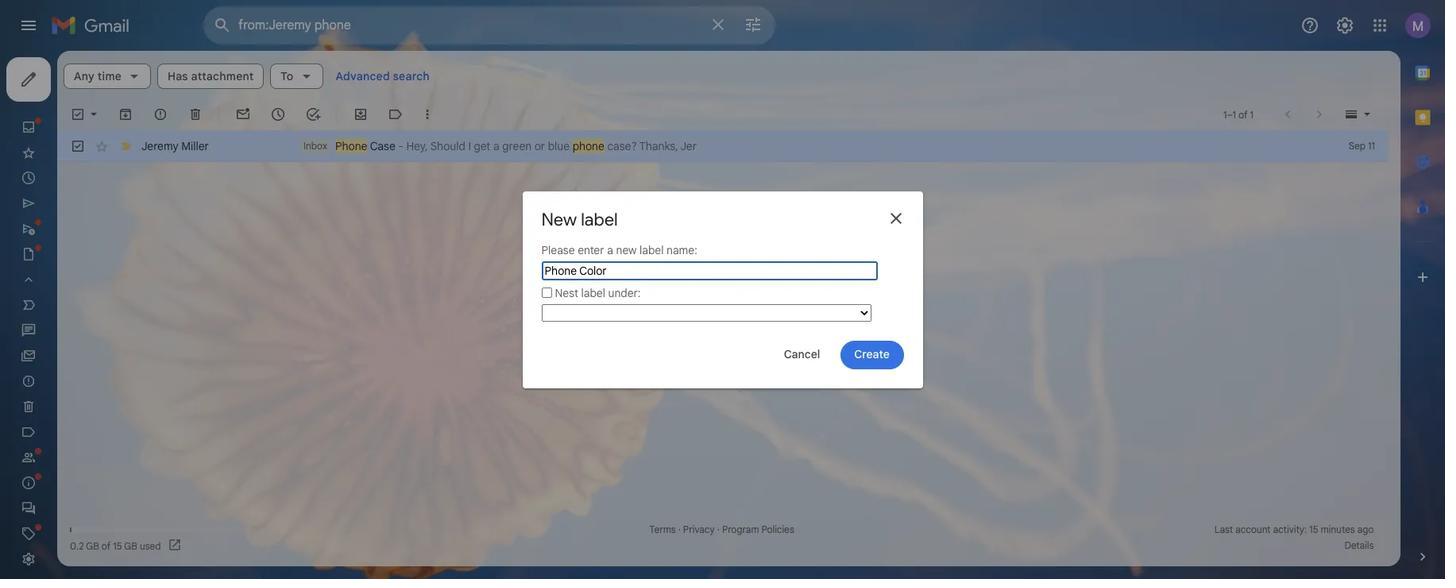 Task type: vqa. For each thing, say whether or not it's contained in the screenshot.
Report spam ICON on the top of the page
yes



Task type: locate. For each thing, give the bounding box(es) containing it.
important according to google magic. switch
[[118, 138, 133, 154]]

new label
[[541, 209, 618, 230]]

report spam image
[[153, 106, 168, 122]]

0.2
[[70, 540, 84, 552]]

2 vertical spatial label
[[581, 286, 605, 300]]

new label alert dialog
[[522, 191, 923, 388]]

details
[[1345, 539, 1374, 551]]

please enter a new label name:
[[541, 243, 697, 257]]

account
[[1236, 524, 1271, 535]]

advanced search
[[336, 69, 430, 83]]

11
[[1368, 140, 1375, 152]]

None search field
[[203, 6, 775, 44]]

enter
[[578, 243, 604, 257]]

snooze image
[[270, 106, 286, 122]]

15
[[1309, 524, 1318, 535], [113, 540, 122, 552]]

a
[[493, 139, 500, 153], [607, 243, 613, 257]]

1 horizontal spatial ·
[[717, 524, 720, 535]]

program policies link
[[722, 524, 794, 535]]

used
[[140, 540, 161, 552]]

row
[[57, 130, 1388, 162]]

label
[[581, 209, 618, 230], [640, 243, 664, 257], [581, 286, 605, 300]]

1 horizontal spatial 15
[[1309, 524, 1318, 535]]

15 right activity:
[[1309, 524, 1318, 535]]

terms
[[649, 524, 676, 535]]

jeremy miller
[[141, 139, 209, 153]]

1 vertical spatial a
[[607, 243, 613, 257]]

has
[[168, 69, 188, 83]]

label right new
[[640, 243, 664, 257]]

1 vertical spatial label
[[640, 243, 664, 257]]

0 vertical spatial label
[[581, 209, 618, 230]]

search mail image
[[208, 11, 237, 40]]

archive image
[[118, 106, 133, 122]]

gb
[[86, 540, 99, 552], [124, 540, 137, 552]]

last account activity: 15 minutes ago details
[[1215, 524, 1374, 551]]

advanced
[[336, 69, 390, 83]]

under:
[[608, 286, 641, 300]]

15 right of
[[113, 540, 122, 552]]

a inside new label alert dialog
[[607, 243, 613, 257]]

of
[[102, 540, 111, 552]]

·
[[678, 524, 681, 535], [717, 524, 720, 535]]

tab list
[[1401, 51, 1445, 522]]

2 gb from the left
[[124, 540, 137, 552]]

· right privacy 'link'
[[717, 524, 720, 535]]

policies
[[762, 524, 794, 535]]

footer
[[57, 522, 1388, 554]]

navigation
[[0, 51, 191, 579]]

0 vertical spatial 15
[[1309, 524, 1318, 535]]

footer inside main content
[[57, 522, 1388, 554]]

has attachment button
[[157, 64, 264, 89]]

inbox
[[303, 140, 327, 152]]

1 horizontal spatial a
[[607, 243, 613, 257]]

miller
[[181, 139, 209, 153]]

advanced search options image
[[737, 9, 769, 41]]

last
[[1215, 524, 1233, 535]]

gb left 'used'
[[124, 540, 137, 552]]

label up the enter on the top left
[[581, 209, 618, 230]]

minutes
[[1321, 524, 1355, 535]]

15 inside the "last account activity: 15 minutes ago details"
[[1309, 524, 1318, 535]]

a left new
[[607, 243, 613, 257]]

jer
[[680, 139, 697, 153]]

label right 'nest'
[[581, 286, 605, 300]]

0 horizontal spatial a
[[493, 139, 500, 153]]

0.2 gb of 15 gb used
[[70, 540, 161, 552]]

case?
[[607, 139, 637, 153]]

ago
[[1357, 524, 1374, 535]]

search
[[393, 69, 430, 83]]

toggle split pane mode image
[[1343, 106, 1359, 122]]

terms · privacy · program policies
[[649, 524, 794, 535]]

1 horizontal spatial gb
[[124, 540, 137, 552]]

· right terms link
[[678, 524, 681, 535]]

0 horizontal spatial 15
[[113, 540, 122, 552]]

label for new label
[[581, 209, 618, 230]]

green
[[502, 139, 532, 153]]

main content
[[57, 51, 1401, 566]]

privacy
[[683, 524, 715, 535]]

0 horizontal spatial gb
[[86, 540, 99, 552]]

gb left of
[[86, 540, 99, 552]]

activity:
[[1273, 524, 1307, 535]]

inbox phone case - hey, should i get a green or blue phone case? thanks, jer
[[303, 139, 697, 153]]

delete image
[[187, 106, 203, 122]]

clear search image
[[702, 9, 734, 41]]

please
[[541, 243, 575, 257]]

phone
[[335, 139, 367, 153]]

footer containing terms
[[57, 522, 1388, 554]]

program
[[722, 524, 759, 535]]

a right get
[[493, 139, 500, 153]]

has attachment
[[168, 69, 254, 83]]

1 vertical spatial 15
[[113, 540, 122, 552]]

name:
[[667, 243, 697, 257]]

0 vertical spatial a
[[493, 139, 500, 153]]

0 horizontal spatial ·
[[678, 524, 681, 535]]

thanks,
[[639, 139, 678, 153]]



Task type: describe. For each thing, give the bounding box(es) containing it.
i
[[468, 139, 471, 153]]

1 gb from the left
[[86, 540, 99, 552]]

get
[[474, 139, 491, 153]]

sep
[[1349, 140, 1366, 152]]

blue
[[548, 139, 570, 153]]

advanced search button
[[329, 62, 436, 91]]

or
[[535, 139, 545, 153]]

should
[[430, 139, 465, 153]]

row containing jeremy miller
[[57, 130, 1388, 162]]

15 for minutes
[[1309, 524, 1318, 535]]

new
[[541, 209, 577, 230]]

nest
[[555, 286, 578, 300]]

label for nest label under:
[[581, 286, 605, 300]]

phone
[[573, 139, 604, 153]]

1 · from the left
[[678, 524, 681, 535]]

details link
[[1345, 539, 1374, 551]]

15 for gb
[[113, 540, 122, 552]]

case
[[370, 139, 395, 153]]

hey,
[[406, 139, 428, 153]]

add to tasks image
[[305, 106, 321, 122]]

main content containing has attachment
[[57, 51, 1401, 566]]

attachment
[[191, 69, 254, 83]]

Please enter a new label name: field
[[541, 261, 877, 280]]

privacy link
[[683, 524, 715, 535]]

a inside row
[[493, 139, 500, 153]]

new label heading
[[541, 209, 618, 230]]

nest label under:
[[555, 286, 641, 300]]

2 · from the left
[[717, 524, 720, 535]]

settings image
[[1335, 16, 1355, 35]]

Nest label under: checkbox
[[541, 288, 552, 298]]

follow link to manage storage image
[[167, 538, 183, 554]]

jeremy
[[141, 139, 179, 153]]

move to inbox image
[[353, 106, 369, 122]]

terms link
[[649, 524, 676, 535]]

sep 11
[[1349, 140, 1375, 152]]

-
[[398, 139, 403, 153]]

new
[[616, 243, 637, 257]]



